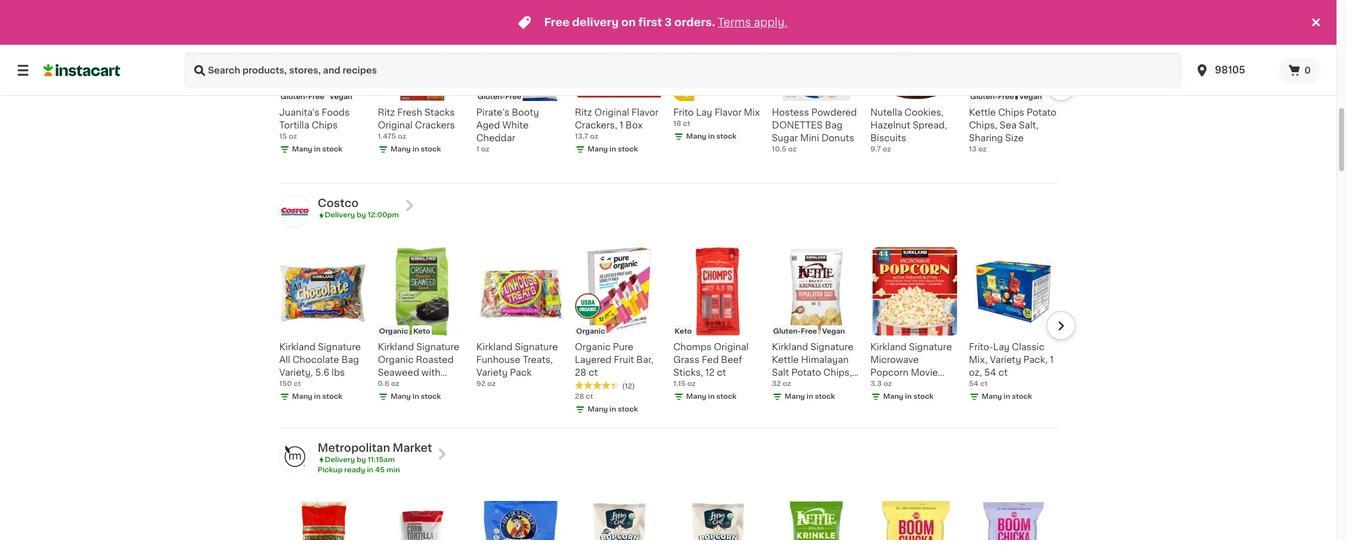 Task type: locate. For each thing, give the bounding box(es) containing it.
delivery down the "costco" at the left top of page
[[325, 212, 355, 219]]

0 horizontal spatial variety
[[477, 369, 508, 378]]

1 by from the top
[[357, 212, 366, 219]]

in down organic pure layered fruit bar, 28 ct
[[610, 406, 617, 413]]

limited time offer region
[[0, 0, 1309, 45]]

2 28 from the top
[[575, 394, 584, 401]]

vegan up salt,
[[1020, 94, 1043, 101]]

many down theater on the bottom right of the page
[[884, 394, 904, 401]]

ritz for ritz fresh stacks original crackers
[[378, 108, 395, 117]]

variety for classic
[[990, 356, 1022, 365]]

0 horizontal spatial flavor
[[632, 108, 659, 117]]

lbs
[[332, 369, 345, 378]]

many in stock down 5.6
[[292, 394, 343, 401]]

in for frito-lay classic mix, variety pack, 1 oz, 54 ct
[[1004, 394, 1011, 401]]

1 28 from the top
[[575, 369, 587, 378]]

1 horizontal spatial ritz
[[575, 108, 592, 117]]

flavor up box
[[632, 108, 659, 117]]

many down frito-lay classic mix, variety pack, 1 oz, 54 ct 54 ct in the right bottom of the page
[[982, 394, 1003, 401]]

0 horizontal spatial lay
[[696, 108, 713, 117]]

free up "sea"
[[999, 94, 1015, 101]]

2 kirkland from the left
[[378, 343, 414, 352]]

variety inside kirkland signature funhouse treats, variety pack 92 oz
[[477, 369, 508, 378]]

gluten- up juanita's
[[281, 94, 308, 101]]

2 32 from the top
[[772, 381, 784, 390]]

many down the 28 ct
[[588, 406, 608, 413]]

keto up chomps
[[675, 328, 692, 335]]

classic
[[1012, 343, 1045, 352]]

ritz up crackers,
[[575, 108, 592, 117]]

kirkland
[[279, 343, 316, 352], [378, 343, 414, 352], [477, 343, 513, 352], [772, 343, 809, 352], [871, 343, 907, 352]]

0 horizontal spatial vegan
[[330, 94, 353, 101]]

3 signature from the left
[[515, 343, 558, 352]]

gluten-free vegan up "sea"
[[971, 94, 1043, 101]]

1 vertical spatial 3.3
[[878, 394, 892, 403]]

3.3 up x
[[871, 381, 882, 388]]

0 vertical spatial potato
[[1027, 108, 1057, 117]]

1 horizontal spatial chips,
[[970, 121, 998, 130]]

2 vertical spatial original
[[714, 343, 749, 352]]

ritz inside the ritz fresh stacks original crackers 1.475 oz
[[378, 108, 395, 117]]

variety down funhouse
[[477, 369, 508, 378]]

many in stock down ritz original flavor crackers, 1 box 13.7 oz
[[588, 146, 638, 153]]

stock for frito-lay classic mix, variety pack, 1 oz, 54 ct
[[1013, 394, 1033, 401]]

3.3 inside kirkland signature microwave popcorn movie theater butter, 44 x 3.3 oz
[[878, 394, 892, 403]]

many in stock down butter,
[[884, 394, 934, 401]]

by for 12:00pm
[[357, 212, 366, 219]]

by up the pickup ready in 45 min
[[357, 457, 366, 464]]

0 vertical spatial bag
[[825, 121, 843, 130]]

many for kirkland signature all chocolate bag variety, 5.6 lbs
[[292, 394, 313, 401]]

original inside chomps original grass fed beef sticks, 12 ct 1.15 oz
[[714, 343, 749, 352]]

stock for kirkland signature kettle himalayan salt potato chips, 32 oz
[[815, 394, 836, 401]]

1 keto from the left
[[413, 328, 431, 335]]

kettle up sharing
[[970, 108, 996, 117]]

0.60
[[433, 381, 454, 390]]

kirkland inside kirkland signature organic roasted seaweed with sesame oil, 0.60 oz, 10 ct
[[378, 343, 414, 352]]

stock for kirkland signature organic roasted seaweed with sesame oil, 0.60 oz, 10 ct
[[421, 394, 441, 401]]

sugar
[[772, 134, 798, 143]]

2 ritz from the left
[[575, 108, 592, 117]]

1 horizontal spatial gluten-free vegan
[[774, 328, 845, 335]]

by
[[357, 212, 366, 219], [357, 457, 366, 464]]

chips, up sharing
[[970, 121, 998, 130]]

free for kettle chips potato chips, sea salt, sharing size
[[999, 94, 1015, 101]]

variety down classic
[[990, 356, 1022, 365]]

original up crackers,
[[595, 108, 630, 117]]

many in stock for kirkland signature all chocolate bag variety, 5.6 lbs
[[292, 394, 343, 401]]

28 ct
[[575, 394, 594, 401]]

original
[[595, 108, 630, 117], [378, 121, 413, 130], [714, 343, 749, 352]]

0 vertical spatial chips
[[999, 108, 1025, 117]]

1 vertical spatial original
[[378, 121, 413, 130]]

grass
[[674, 356, 700, 365]]

1 horizontal spatial original
[[595, 108, 630, 117]]

0 horizontal spatial bag
[[342, 356, 359, 365]]

3.3 oz
[[871, 381, 892, 388]]

in down butter,
[[906, 394, 912, 401]]

3
[[665, 17, 672, 28]]

hostess powdered donettes bag sugar mini donuts 10.5 oz
[[772, 108, 857, 153]]

signature up 'himalayan'
[[811, 343, 854, 352]]

cookies,
[[905, 108, 944, 117]]

0 horizontal spatial keto
[[413, 328, 431, 335]]

1 signature from the left
[[318, 343, 361, 352]]

lay inside frito-lay classic mix, variety pack, 1 oz, 54 ct 54 ct
[[994, 343, 1010, 352]]

organic
[[379, 328, 408, 335], [576, 328, 606, 335], [575, 343, 611, 352], [378, 356, 414, 365]]

2 horizontal spatial vegan
[[1020, 94, 1043, 101]]

signature up treats,
[[515, 343, 558, 352]]

in down ritz original flavor crackers, 1 box 13.7 oz
[[610, 146, 617, 153]]

chips inside kettle chips potato chips, sea salt, sharing size 13 oz
[[999, 108, 1025, 117]]

oz, left 10
[[378, 394, 391, 403]]

28
[[575, 369, 587, 378], [575, 394, 584, 401]]

1 horizontal spatial kettle
[[970, 108, 996, 117]]

1 horizontal spatial vegan
[[823, 328, 845, 335]]

white
[[503, 121, 529, 130]]

in down 'kirkland signature kettle himalayan salt potato chips, 32 oz'
[[807, 394, 814, 401]]

many in stock down 12
[[687, 394, 737, 401]]

potato down 'himalayan'
[[792, 369, 822, 378]]

1 vertical spatial item carousel region
[[262, 242, 1076, 423]]

0 vertical spatial 28
[[575, 369, 587, 378]]

in down 5.6
[[314, 394, 321, 401]]

oz
[[289, 133, 297, 140], [398, 133, 406, 140], [590, 133, 599, 140], [481, 146, 490, 153], [789, 146, 797, 153], [883, 146, 892, 153], [979, 146, 987, 153], [391, 381, 400, 388], [488, 381, 496, 388], [688, 381, 696, 388], [783, 381, 792, 388], [884, 381, 892, 388], [786, 381, 796, 390], [895, 394, 905, 403]]

original inside ritz original flavor crackers, 1 box 13.7 oz
[[595, 108, 630, 117]]

pickup ready in 45 min
[[318, 467, 400, 474]]

bag down powdered
[[825, 121, 843, 130]]

oz inside juanita's foods tortilla chips 15 oz
[[289, 133, 297, 140]]

gluten-free vegan up juanita's
[[281, 94, 353, 101]]

ct
[[683, 121, 691, 128], [589, 369, 598, 378], [717, 369, 726, 378], [999, 369, 1008, 378], [294, 381, 301, 388], [981, 381, 988, 388], [586, 394, 594, 401], [406, 394, 415, 403]]

gluten- for kettle chips potato chips, sea salt, sharing size
[[971, 94, 999, 101]]

many in stock down 'kirkland signature kettle himalayan salt potato chips, 32 oz'
[[785, 394, 836, 401]]

in down frito-lay classic mix, variety pack, 1 oz, 54 ct 54 ct in the right bottom of the page
[[1004, 394, 1011, 401]]

kettle up 'salt'
[[772, 356, 799, 365]]

in for kirkland signature microwave popcorn movie theater butter, 44 x 3.3 oz
[[906, 394, 912, 401]]

in for frito lay flavor mix
[[709, 133, 715, 140]]

bag inside hostess powdered donettes bag sugar mini donuts 10.5 oz
[[825, 121, 843, 130]]

0 horizontal spatial kettle
[[772, 356, 799, 365]]

gluten- up sharing
[[971, 94, 999, 101]]

signature up movie
[[909, 343, 953, 352]]

in down frito lay flavor mix 18 ct
[[709, 133, 715, 140]]

1 horizontal spatial variety
[[990, 356, 1022, 365]]

gluten-
[[281, 94, 308, 101], [478, 94, 506, 101], [971, 94, 999, 101], [774, 328, 801, 335]]

1 left box
[[620, 121, 624, 130]]

nutella cookies, hazelnut spread, biscuits 9.7 oz
[[871, 108, 948, 153]]

gluten-free vegan for juanita's foods tortilla chips
[[281, 94, 353, 101]]

1
[[620, 121, 624, 130], [477, 146, 480, 153], [1051, 356, 1054, 365]]

many in stock for frito-lay classic mix, variety pack, 1 oz, 54 ct
[[982, 394, 1033, 401]]

donettes
[[772, 121, 823, 130]]

free for juanita's foods tortilla chips
[[308, 94, 325, 101]]

stock down lbs
[[322, 394, 343, 401]]

1 horizontal spatial keto
[[675, 328, 692, 335]]

1 inside pirate's booty aged white cheddar 1 oz
[[477, 146, 480, 153]]

1 kirkland from the left
[[279, 343, 316, 352]]

hazelnut
[[871, 121, 911, 130]]

1 vertical spatial delivery
[[325, 457, 355, 464]]

funhouse
[[477, 356, 521, 365]]

lay
[[696, 108, 713, 117], [994, 343, 1010, 352]]

sticks,
[[674, 369, 703, 378]]

frito lay flavor mix 18 ct
[[674, 108, 760, 128]]

frito
[[674, 108, 694, 117]]

free left delivery
[[544, 17, 570, 28]]

tortilla
[[279, 121, 309, 130]]

kirkland for microwave
[[871, 343, 907, 352]]

in
[[709, 133, 715, 140], [314, 146, 321, 153], [413, 146, 419, 153], [610, 146, 617, 153], [314, 394, 321, 401], [413, 394, 419, 401], [709, 394, 715, 401], [807, 394, 814, 401], [906, 394, 912, 401], [1004, 394, 1011, 401], [610, 406, 617, 413], [367, 467, 374, 474]]

variety inside frito-lay classic mix, variety pack, 1 oz, 54 ct 54 ct
[[990, 356, 1022, 365]]

1 vertical spatial oz,
[[378, 394, 391, 403]]

3 kirkland from the left
[[477, 343, 513, 352]]

None search field
[[184, 52, 1182, 88]]

lay for frito
[[696, 108, 713, 117]]

original inside the ritz fresh stacks original crackers 1.475 oz
[[378, 121, 413, 130]]

many in stock
[[687, 133, 737, 140], [292, 146, 343, 153], [391, 146, 441, 153], [588, 146, 638, 153], [292, 394, 343, 401], [391, 394, 441, 401], [687, 394, 737, 401], [785, 394, 836, 401], [884, 394, 934, 401], [982, 394, 1033, 401], [588, 406, 638, 413]]

kirkland signature microwave popcorn movie theater butter, 44 x 3.3 oz
[[871, 343, 953, 403]]

1 horizontal spatial 54
[[985, 369, 997, 378]]

ritz left fresh
[[378, 108, 395, 117]]

free up juanita's
[[308, 94, 325, 101]]

stock for juanita's foods tortilla chips
[[322, 146, 343, 153]]

signature up the roasted
[[416, 343, 460, 352]]

free delivery on first 3 orders. terms apply.
[[544, 17, 788, 28]]

many down "1.475" on the left of the page
[[391, 146, 411, 153]]

2 horizontal spatial original
[[714, 343, 749, 352]]

2 flavor from the left
[[715, 108, 742, 117]]

organic inside organic pure layered fruit bar, 28 ct
[[575, 343, 611, 352]]

ready
[[344, 467, 365, 474]]

0 horizontal spatial original
[[378, 121, 413, 130]]

kirkland signature funhouse treats, variety pack 92 oz
[[477, 343, 558, 388]]

chips, inside kettle chips potato chips, sea salt, sharing size 13 oz
[[970, 121, 998, 130]]

delivery for delivery by 12:00pm
[[325, 212, 355, 219]]

signature inside kirkland signature organic roasted seaweed with sesame oil, 0.60 oz, 10 ct
[[416, 343, 460, 352]]

many down tortilla
[[292, 146, 313, 153]]

in for kirkland signature all chocolate bag variety, 5.6 lbs
[[314, 394, 321, 401]]

1 horizontal spatial lay
[[994, 343, 1010, 352]]

1 vertical spatial 1
[[477, 146, 480, 153]]

free for kirkland signature kettle himalayan salt potato chips, 32 oz
[[801, 328, 817, 335]]

beef
[[721, 356, 743, 365]]

3.3
[[871, 381, 882, 388], [878, 394, 892, 403]]

bar,
[[637, 356, 654, 365]]

stock down juanita's foods tortilla chips 15 oz
[[322, 146, 343, 153]]

flavor for lay
[[715, 108, 742, 117]]

2 signature from the left
[[416, 343, 460, 352]]

signature inside 'kirkland signature kettle himalayan salt potato chips, 32 oz'
[[811, 343, 854, 352]]

stock down crackers
[[421, 146, 441, 153]]

stock down 'kirkland signature kettle himalayan salt potato chips, 32 oz'
[[815, 394, 836, 401]]

ritz inside ritz original flavor crackers, 1 box 13.7 oz
[[575, 108, 592, 117]]

0 vertical spatial lay
[[696, 108, 713, 117]]

1 ritz from the left
[[378, 108, 395, 117]]

pickup
[[318, 467, 343, 474]]

many down 13.7 on the top
[[588, 146, 608, 153]]

flavor inside ritz original flavor crackers, 1 box 13.7 oz
[[632, 108, 659, 117]]

kirkland inside the kirkland signature all chocolate bag variety, 5.6 lbs 150 ct
[[279, 343, 316, 352]]

signature for treats,
[[515, 343, 558, 352]]

many down '32 oz'
[[785, 394, 805, 401]]

delivery by 11:15am
[[325, 457, 395, 464]]

0 horizontal spatial chips
[[312, 121, 338, 130]]

stock down chomps original grass fed beef sticks, 12 ct 1.15 oz
[[717, 394, 737, 401]]

lay left classic
[[994, 343, 1010, 352]]

many in stock down juanita's foods tortilla chips 15 oz
[[292, 146, 343, 153]]

signature up lbs
[[318, 343, 361, 352]]

0 vertical spatial by
[[357, 212, 366, 219]]

oz inside 'kirkland signature kettle himalayan salt potato chips, 32 oz'
[[786, 381, 796, 390]]

free up 'himalayan'
[[801, 328, 817, 335]]

signature inside kirkland signature microwave popcorn movie theater butter, 44 x 3.3 oz
[[909, 343, 953, 352]]

signature for himalayan
[[811, 343, 854, 352]]

in for ritz original flavor crackers, 1 box
[[610, 146, 617, 153]]

1 right pack,
[[1051, 356, 1054, 365]]

many in stock down oil,
[[391, 394, 441, 401]]

potato up salt,
[[1027, 108, 1057, 117]]

gluten- up 'salt'
[[774, 328, 801, 335]]

free
[[544, 17, 570, 28], [308, 94, 325, 101], [506, 94, 522, 101], [999, 94, 1015, 101], [801, 328, 817, 335]]

98105 button
[[1195, 52, 1272, 88]]

donuts
[[822, 134, 855, 143]]

keto up the roasted
[[413, 328, 431, 335]]

stock down frito-lay classic mix, variety pack, 1 oz, 54 ct 54 ct in the right bottom of the page
[[1013, 394, 1033, 401]]

1 horizontal spatial bag
[[825, 121, 843, 130]]

vegan for kettle chips potato chips, sea salt, sharing size
[[1020, 94, 1043, 101]]

98105
[[1216, 65, 1246, 75]]

kirkland up 'salt'
[[772, 343, 809, 352]]

delivery up pickup
[[325, 457, 355, 464]]

5 kirkland from the left
[[871, 343, 907, 352]]

1 horizontal spatial flavor
[[715, 108, 742, 117]]

item carousel region
[[262, 8, 1076, 178], [262, 242, 1076, 423]]

kirkland down organic keto
[[378, 343, 414, 352]]

11:15am
[[368, 457, 395, 464]]

stock down butter,
[[914, 394, 934, 401]]

bag
[[825, 121, 843, 130], [342, 356, 359, 365]]

3.3 right x
[[878, 394, 892, 403]]

gluten-free vegan up 'himalayan'
[[774, 328, 845, 335]]

1 vertical spatial chips,
[[824, 369, 852, 378]]

signature
[[318, 343, 361, 352], [416, 343, 460, 352], [515, 343, 558, 352], [811, 343, 854, 352], [909, 343, 953, 352]]

2 delivery from the top
[[325, 457, 355, 464]]

1 vertical spatial bag
[[342, 356, 359, 365]]

kirkland signature all chocolate bag variety, 5.6 lbs 150 ct
[[279, 343, 361, 388]]

oz inside nutella cookies, hazelnut spread, biscuits 9.7 oz
[[883, 146, 892, 153]]

kettle inside 'kirkland signature kettle himalayan salt potato chips, 32 oz'
[[772, 356, 799, 365]]

oz inside hostess powdered donettes bag sugar mini donuts 10.5 oz
[[789, 146, 797, 153]]

pirate's booty aged white cheddar 1 oz
[[477, 108, 539, 153]]

delivery
[[325, 212, 355, 219], [325, 457, 355, 464]]

in down juanita's foods tortilla chips 15 oz
[[314, 146, 321, 153]]

1 vertical spatial kettle
[[772, 356, 799, 365]]

oz inside chomps original grass fed beef sticks, 12 ct 1.15 oz
[[688, 381, 696, 388]]

by left 12:00pm
[[357, 212, 366, 219]]

lay right "frito"
[[696, 108, 713, 117]]

kirkland inside 'kirkland signature kettle himalayan salt potato chips, 32 oz'
[[772, 343, 809, 352]]

1 horizontal spatial oz,
[[970, 369, 983, 378]]

0 horizontal spatial 1
[[477, 146, 480, 153]]

many in stock down frito-lay classic mix, variety pack, 1 oz, 54 ct 54 ct in the right bottom of the page
[[982, 394, 1033, 401]]

organic for organic pure layered fruit bar, 28 ct
[[575, 343, 611, 352]]

gluten-free vegan for kirkland signature kettle himalayan salt potato chips, 32 oz
[[774, 328, 845, 335]]

delivery for delivery by 11:15am
[[325, 457, 355, 464]]

1 item carousel region from the top
[[262, 8, 1076, 178]]

chips up "sea"
[[999, 108, 1025, 117]]

stock down oil,
[[421, 394, 441, 401]]

signature for roasted
[[416, 343, 460, 352]]

lay inside frito lay flavor mix 18 ct
[[696, 108, 713, 117]]

on
[[622, 17, 636, 28]]

1 horizontal spatial 1
[[620, 121, 624, 130]]

2 by from the top
[[357, 457, 366, 464]]

1 vertical spatial lay
[[994, 343, 1010, 352]]

many down the sesame
[[391, 394, 411, 401]]

in for juanita's foods tortilla chips
[[314, 146, 321, 153]]

92
[[477, 381, 486, 388]]

many in stock down the ritz fresh stacks original crackers 1.475 oz
[[391, 146, 441, 153]]

metropolitan
[[318, 443, 390, 454]]

signature for chocolate
[[318, 343, 361, 352]]

4 signature from the left
[[811, 343, 854, 352]]

0 vertical spatial 1
[[620, 121, 624, 130]]

in down oil,
[[413, 394, 419, 401]]

many in stock down (12)
[[588, 406, 638, 413]]

oz,
[[970, 369, 983, 378], [378, 394, 391, 403]]

kirkland inside kirkland signature microwave popcorn movie theater butter, 44 x 3.3 oz
[[871, 343, 907, 352]]

0 vertical spatial delivery
[[325, 212, 355, 219]]

seaweed
[[378, 369, 419, 378]]

original for chomps
[[714, 343, 749, 352]]

1 vertical spatial by
[[357, 457, 366, 464]]

salt,
[[1019, 121, 1039, 130]]

0 horizontal spatial chips,
[[824, 369, 852, 378]]

signature inside the kirkland signature all chocolate bag variety, 5.6 lbs 150 ct
[[318, 343, 361, 352]]

many down variety, on the bottom left of the page
[[292, 394, 313, 401]]

oil,
[[416, 381, 431, 390]]

1 delivery from the top
[[325, 212, 355, 219]]

1 flavor from the left
[[632, 108, 659, 117]]

chips inside juanita's foods tortilla chips 15 oz
[[312, 121, 338, 130]]

28 inside organic pure layered fruit bar, 28 ct
[[575, 369, 587, 378]]

1 horizontal spatial potato
[[1027, 108, 1057, 117]]

gluten-free
[[478, 94, 522, 101]]

0 horizontal spatial ritz
[[378, 108, 395, 117]]

0 vertical spatial oz,
[[970, 369, 983, 378]]

many down "frito"
[[687, 133, 707, 140]]

0 vertical spatial original
[[595, 108, 630, 117]]

0 horizontal spatial potato
[[792, 369, 822, 378]]

vegan up 'himalayan'
[[823, 328, 845, 335]]

oz, down mix,
[[970, 369, 983, 378]]

1 horizontal spatial chips
[[999, 108, 1025, 117]]

signature inside kirkland signature funhouse treats, variety pack 92 oz
[[515, 343, 558, 352]]

all
[[279, 356, 290, 365]]

bag up lbs
[[342, 356, 359, 365]]

2 item carousel region from the top
[[262, 242, 1076, 423]]

4 kirkland from the left
[[772, 343, 809, 352]]

chips, down 'himalayan'
[[824, 369, 852, 378]]

fruit
[[614, 356, 635, 365]]

kirkland up all on the left of page
[[279, 343, 316, 352]]

in down the ritz fresh stacks original crackers 1.475 oz
[[413, 146, 419, 153]]

in down 12
[[709, 394, 715, 401]]

flavor inside frito lay flavor mix 18 ct
[[715, 108, 742, 117]]

12:00pm
[[368, 212, 399, 219]]

0 horizontal spatial 54
[[970, 381, 979, 388]]

many in stock down frito lay flavor mix 18 ct
[[687, 133, 737, 140]]

2 horizontal spatial 1
[[1051, 356, 1054, 365]]

0 horizontal spatial gluten-free vegan
[[281, 94, 353, 101]]

x
[[871, 394, 876, 403]]

0 vertical spatial variety
[[990, 356, 1022, 365]]

vegan up the foods
[[330, 94, 353, 101]]

kettle
[[970, 108, 996, 117], [772, 356, 799, 365]]

0 vertical spatial kettle
[[970, 108, 996, 117]]

microwave
[[871, 356, 919, 365]]

5 signature from the left
[[909, 343, 953, 352]]

kirkland inside kirkland signature funhouse treats, variety pack 92 oz
[[477, 343, 513, 352]]

stock for kirkland signature microwave popcorn movie theater butter, 44 x 3.3 oz
[[914, 394, 934, 401]]

1 vertical spatial chips
[[312, 121, 338, 130]]

stock down frito lay flavor mix 18 ct
[[717, 133, 737, 140]]

1 down cheddar
[[477, 146, 480, 153]]

5.6
[[315, 369, 330, 378]]

1 vertical spatial 28
[[575, 394, 584, 401]]

original up "1.475" on the left of the page
[[378, 121, 413, 130]]

crackers
[[415, 121, 455, 130]]

54
[[985, 369, 997, 378], [970, 381, 979, 388]]

2 horizontal spatial gluten-free vegan
[[971, 94, 1043, 101]]

2 vertical spatial 1
[[1051, 356, 1054, 365]]

1 32 from the top
[[772, 381, 781, 388]]

stock
[[717, 133, 737, 140], [322, 146, 343, 153], [421, 146, 441, 153], [618, 146, 638, 153], [322, 394, 343, 401], [421, 394, 441, 401], [717, 394, 737, 401], [815, 394, 836, 401], [914, 394, 934, 401], [1013, 394, 1033, 401], [618, 406, 638, 413]]

free up booty on the left of page
[[506, 94, 522, 101]]

chips
[[999, 108, 1025, 117], [312, 121, 338, 130]]

0 vertical spatial item carousel region
[[262, 8, 1076, 178]]

0 vertical spatial chips,
[[970, 121, 998, 130]]

many for ritz fresh stacks original crackers
[[391, 146, 411, 153]]

kirkland up funhouse
[[477, 343, 513, 352]]

organic for organic
[[576, 328, 606, 335]]

flavor left mix
[[715, 108, 742, 117]]

chips down the foods
[[312, 121, 338, 130]]

1 vertical spatial potato
[[792, 369, 822, 378]]

0 horizontal spatial oz,
[[378, 394, 391, 403]]

1 vertical spatial variety
[[477, 369, 508, 378]]

stock down box
[[618, 146, 638, 153]]



Task type: vqa. For each thing, say whether or not it's contained in the screenshot.
Organic Keto
yes



Task type: describe. For each thing, give the bounding box(es) containing it.
oz, inside frito-lay classic mix, variety pack, 1 oz, 54 ct 54 ct
[[970, 369, 983, 378]]

frito-lay classic mix, variety pack, 1 oz, 54 ct 54 ct
[[970, 343, 1054, 388]]

32 inside 'kirkland signature kettle himalayan salt potato chips, 32 oz'
[[772, 381, 784, 390]]

instacart logo image
[[44, 63, 120, 78]]

butter,
[[908, 381, 938, 390]]

spread,
[[913, 121, 948, 130]]

1.15
[[674, 381, 686, 388]]

himalayan
[[802, 356, 849, 365]]

box
[[626, 121, 643, 130]]

ct inside organic pure layered fruit bar, 28 ct
[[589, 369, 598, 378]]

item carousel region containing juanita's foods tortilla chips
[[262, 8, 1076, 178]]

terms
[[718, 17, 752, 28]]

ritz for ritz original flavor crackers, 1 box
[[575, 108, 592, 117]]

44
[[940, 381, 952, 390]]

many in stock for frito lay flavor mix
[[687, 133, 737, 140]]

ct inside kirkland signature organic roasted seaweed with sesame oil, 0.60 oz, 10 ct
[[406, 394, 415, 403]]

potato inside kettle chips potato chips, sea salt, sharing size 13 oz
[[1027, 108, 1057, 117]]

many in stock for kirkland signature kettle himalayan salt potato chips, 32 oz
[[785, 394, 836, 401]]

2 keto from the left
[[675, 328, 692, 335]]

chomps original grass fed beef sticks, 12 ct 1.15 oz
[[674, 343, 749, 388]]

many for juanita's foods tortilla chips
[[292, 146, 313, 153]]

item carousel region containing kirkland signature all chocolate bag variety, 5.6 lbs
[[262, 242, 1076, 423]]

vegan for kirkland signature kettle himalayan salt potato chips, 32 oz
[[823, 328, 845, 335]]

stock for chomps original grass fed beef sticks, 12 ct
[[717, 394, 737, 401]]

98105 button
[[1188, 52, 1280, 88]]

bag inside the kirkland signature all chocolate bag variety, 5.6 lbs 150 ct
[[342, 356, 359, 365]]

ritz fresh stacks original crackers 1.475 oz
[[378, 108, 455, 140]]

many for kirkland signature organic roasted seaweed with sesame oil, 0.60 oz, 10 ct
[[391, 394, 411, 401]]

delivery by 12:00pm
[[325, 212, 399, 219]]

original for ritz
[[595, 108, 630, 117]]

oz inside kirkland signature microwave popcorn movie theater butter, 44 x 3.3 oz
[[895, 394, 905, 403]]

many in stock for chomps original grass fed beef sticks, 12 ct
[[687, 394, 737, 401]]

foods
[[322, 108, 350, 117]]

1 inside ritz original flavor crackers, 1 box 13.7 oz
[[620, 121, 624, 130]]

oz, inside kirkland signature organic roasted seaweed with sesame oil, 0.60 oz, 10 ct
[[378, 394, 391, 403]]

salt
[[772, 369, 790, 378]]

delivery
[[573, 17, 619, 28]]

1 vertical spatial 54
[[970, 381, 979, 388]]

oz inside kettle chips potato chips, sea salt, sharing size 13 oz
[[979, 146, 987, 153]]

with
[[422, 369, 441, 378]]

in for kirkland signature kettle himalayan salt potato chips, 32 oz
[[807, 394, 814, 401]]

9.7
[[871, 146, 881, 153]]

layered
[[575, 356, 612, 365]]

0 vertical spatial 3.3
[[871, 381, 882, 388]]

oz inside pirate's booty aged white cheddar 1 oz
[[481, 146, 490, 153]]

powdered
[[812, 108, 857, 117]]

kirkland for organic
[[378, 343, 414, 352]]

sesame
[[378, 381, 414, 390]]

ct inside chomps original grass fed beef sticks, 12 ct 1.15 oz
[[717, 369, 726, 378]]

many for kirkland signature microwave popcorn movie theater butter, 44 x 3.3 oz
[[884, 394, 904, 401]]

fed
[[702, 356, 719, 365]]

size
[[1006, 134, 1024, 143]]

gluten- for juanita's foods tortilla chips
[[281, 94, 308, 101]]

0.6
[[378, 381, 390, 388]]

many for frito-lay classic mix, variety pack, 1 oz, 54 ct
[[982, 394, 1003, 401]]

roasted
[[416, 356, 454, 365]]

free inside limited time offer region
[[544, 17, 570, 28]]

variety,
[[279, 369, 313, 378]]

theater
[[871, 381, 906, 390]]

pure
[[613, 343, 634, 352]]

first
[[639, 17, 662, 28]]

stock for ritz fresh stacks original crackers
[[421, 146, 441, 153]]

(12)
[[623, 383, 635, 390]]

many in stock for juanita's foods tortilla chips
[[292, 146, 343, 153]]

juanita's
[[279, 108, 320, 117]]

ct inside frito lay flavor mix 18 ct
[[683, 121, 691, 128]]

costco image
[[279, 197, 310, 228]]

gluten- up pirate's at the left of page
[[478, 94, 506, 101]]

chips, inside 'kirkland signature kettle himalayan salt potato chips, 32 oz'
[[824, 369, 852, 378]]

kettle inside kettle chips potato chips, sea salt, sharing size 13 oz
[[970, 108, 996, 117]]

32 oz
[[772, 381, 792, 388]]

150
[[279, 381, 292, 388]]

metropolitan market image
[[279, 442, 310, 472]]

1 inside frito-lay classic mix, variety pack, 1 oz, 54 ct 54 ct
[[1051, 356, 1054, 365]]

pack,
[[1024, 356, 1048, 365]]

18
[[674, 121, 682, 128]]

item badge image
[[575, 294, 601, 320]]

oz inside kirkland signature funhouse treats, variety pack 92 oz
[[488, 381, 496, 388]]

sea
[[1000, 121, 1017, 130]]

treats,
[[523, 356, 553, 365]]

Search field
[[184, 52, 1182, 88]]

0 button
[[1280, 58, 1322, 83]]

signature for popcorn
[[909, 343, 953, 352]]

biscuits
[[871, 134, 907, 143]]

pirate's
[[477, 108, 510, 117]]

oz inside the ritz fresh stacks original crackers 1.475 oz
[[398, 133, 406, 140]]

variety for funhouse
[[477, 369, 508, 378]]

0 vertical spatial 54
[[985, 369, 997, 378]]

in for ritz fresh stacks original crackers
[[413, 146, 419, 153]]

stock for frito lay flavor mix
[[717, 133, 737, 140]]

in for kirkland signature organic roasted seaweed with sesame oil, 0.60 oz, 10 ct
[[413, 394, 419, 401]]

by for 11:15am
[[357, 457, 366, 464]]

organic for organic keto
[[379, 328, 408, 335]]

popcorn
[[871, 369, 909, 378]]

gluten-free vegan for kettle chips potato chips, sea salt, sharing size
[[971, 94, 1043, 101]]

stacks
[[425, 108, 455, 117]]

aged
[[477, 121, 500, 130]]

1.475
[[378, 133, 396, 140]]

juanita's foods tortilla chips 15 oz
[[279, 108, 350, 140]]

chocolate
[[293, 356, 339, 365]]

vegan for juanita's foods tortilla chips
[[330, 94, 353, 101]]

kirkland for funhouse
[[477, 343, 513, 352]]

kirkland signature kettle himalayan salt potato chips, 32 oz
[[772, 343, 854, 390]]

organic inside kirkland signature organic roasted seaweed with sesame oil, 0.60 oz, 10 ct
[[378, 356, 414, 365]]

many in stock for kirkland signature organic roasted seaweed with sesame oil, 0.60 oz, 10 ct
[[391, 394, 441, 401]]

booty
[[512, 108, 539, 117]]

ct inside the kirkland signature all chocolate bag variety, 5.6 lbs 150 ct
[[294, 381, 301, 388]]

gluten- for kirkland signature kettle himalayan salt potato chips, 32 oz
[[774, 328, 801, 335]]

terms apply. link
[[718, 17, 788, 28]]

orders.
[[675, 17, 716, 28]]

in for chomps original grass fed beef sticks, 12 ct
[[709, 394, 715, 401]]

15
[[279, 133, 287, 140]]

hostess
[[772, 108, 810, 117]]

stock down (12)
[[618, 406, 638, 413]]

10.5
[[772, 146, 787, 153]]

apply.
[[754, 17, 788, 28]]

mix,
[[970, 356, 988, 365]]

cheddar
[[477, 134, 516, 143]]

organic pure layered fruit bar, 28 ct
[[575, 343, 654, 378]]

0
[[1305, 66, 1312, 75]]

stock for ritz original flavor crackers, 1 box
[[618, 146, 638, 153]]

many for frito lay flavor mix
[[687, 133, 707, 140]]

costco
[[318, 199, 359, 209]]

kirkland for all
[[279, 343, 316, 352]]

many for chomps original grass fed beef sticks, 12 ct
[[687, 394, 707, 401]]

lay for frito-
[[994, 343, 1010, 352]]

ritz original flavor crackers, 1 box 13.7 oz
[[575, 108, 659, 140]]

0.6 oz
[[378, 381, 400, 388]]

movie
[[911, 369, 939, 378]]

sharing
[[970, 134, 1004, 143]]

45
[[375, 467, 385, 474]]

oz inside ritz original flavor crackers, 1 box 13.7 oz
[[590, 133, 599, 140]]

chomps
[[674, 343, 712, 352]]

min
[[387, 467, 400, 474]]

potato inside 'kirkland signature kettle himalayan salt potato chips, 32 oz'
[[792, 369, 822, 378]]

many for kirkland signature kettle himalayan salt potato chips, 32 oz
[[785, 394, 805, 401]]

fresh
[[398, 108, 422, 117]]

mix
[[744, 108, 760, 117]]

organic keto
[[379, 328, 431, 335]]

many in stock for kirkland signature microwave popcorn movie theater butter, 44 x 3.3 oz
[[884, 394, 934, 401]]

many in stock for ritz fresh stacks original crackers
[[391, 146, 441, 153]]

flavor for original
[[632, 108, 659, 117]]

stock for kirkland signature all chocolate bag variety, 5.6 lbs
[[322, 394, 343, 401]]

kirkland signature organic roasted seaweed with sesame oil, 0.60 oz, 10 ct
[[378, 343, 460, 403]]

many in stock for ritz original flavor crackers, 1 box
[[588, 146, 638, 153]]

kirkland for kettle
[[772, 343, 809, 352]]

crackers,
[[575, 121, 618, 130]]

many for ritz original flavor crackers, 1 box
[[588, 146, 608, 153]]

in left 45
[[367, 467, 374, 474]]

13.7
[[575, 133, 589, 140]]



